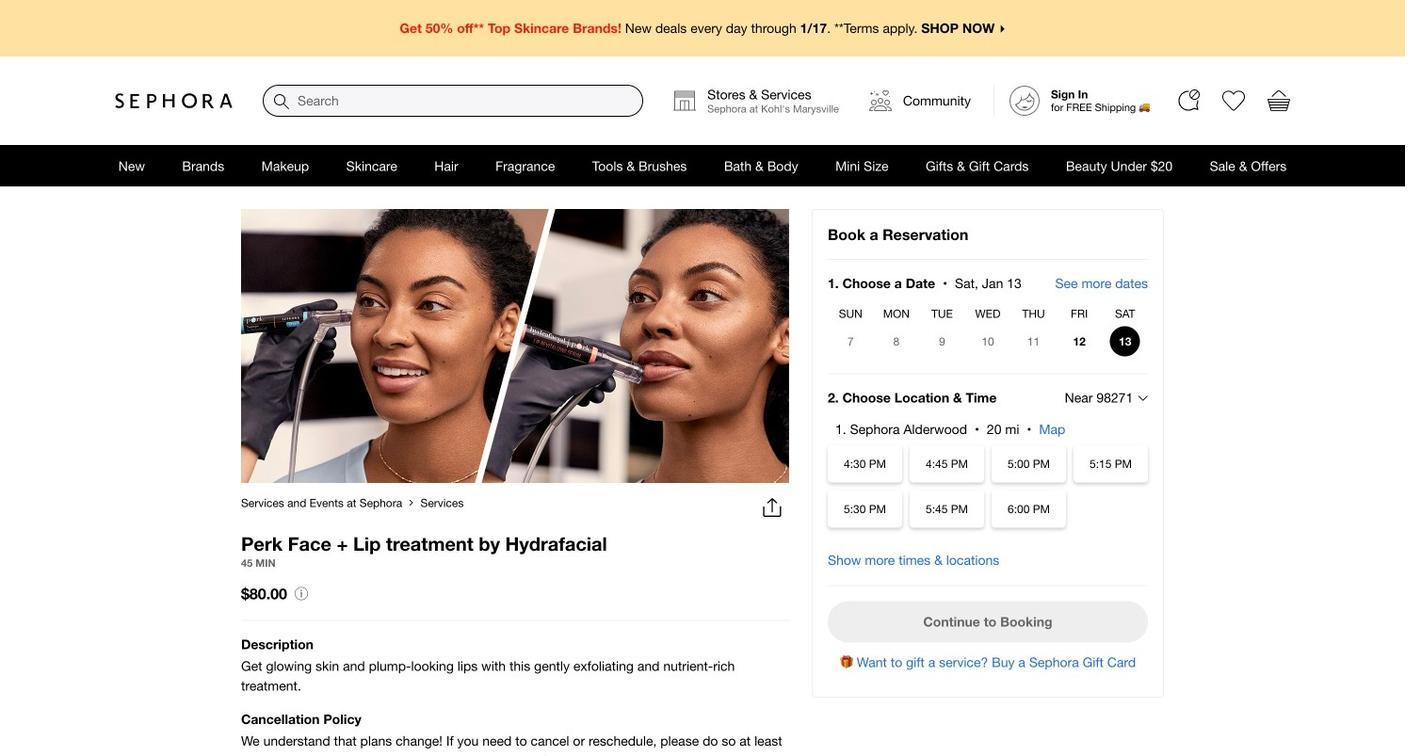 Task type: locate. For each thing, give the bounding box(es) containing it.
None search field
[[263, 85, 643, 117]]

1 row from the top
[[828, 307, 1148, 321]]

share this experience image
[[763, 498, 782, 517]]

tuesday column header
[[919, 307, 965, 321]]

row down wednesday column header
[[828, 324, 1148, 358]]

go to basket image
[[1268, 89, 1290, 112]]

monday column header
[[874, 307, 919, 321]]

tue jan 09 2024 cell
[[927, 326, 957, 357]]

wednesday column header
[[965, 307, 1011, 321]]

1 vertical spatial row
[[828, 324, 1148, 358]]

2 row from the top
[[828, 324, 1148, 358]]

None field
[[263, 85, 643, 117]]

0 vertical spatial row
[[828, 307, 1148, 321]]

available times list box
[[813, 441, 1163, 532]]

row up wed jan 10 2024 cell at the right top
[[828, 307, 1148, 321]]

row
[[828, 307, 1148, 321], [828, 324, 1148, 358]]

sephora homepage image
[[115, 93, 233, 109]]

thursday column header
[[1011, 307, 1057, 321]]



Task type: describe. For each thing, give the bounding box(es) containing it.
thu jan 11 2024 cell
[[1019, 326, 1049, 357]]

sat jan 13 2024 cell
[[1102, 324, 1148, 358]]

saturday column header
[[1102, 307, 1148, 321]]

perk face + lip treatment by hydrafacial image
[[241, 209, 789, 483]]

wed jan 10 2024 cell
[[973, 326, 1003, 357]]

mon jan 08 2024 cell
[[881, 326, 912, 357]]

sun jan 07 2024 cell
[[836, 326, 866, 357]]

friday column header
[[1057, 307, 1102, 321]]

Search search field
[[264, 86, 643, 116]]

sunday column header
[[828, 307, 874, 321]]



Task type: vqa. For each thing, say whether or not it's contained in the screenshot.
Go To Basket icon on the top
yes



